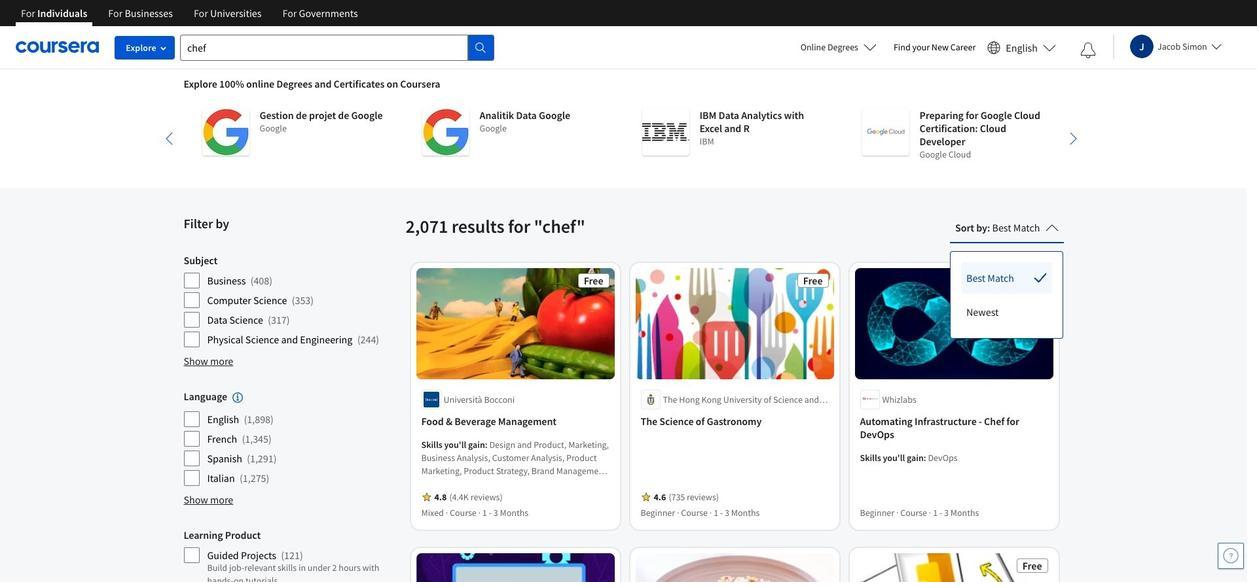 Task type: locate. For each thing, give the bounding box(es) containing it.
google image
[[202, 109, 249, 156], [422, 109, 469, 156]]

0 horizontal spatial google image
[[202, 109, 249, 156]]

1 google image from the left
[[202, 109, 249, 156]]

group
[[184, 254, 398, 348], [184, 390, 398, 487], [184, 529, 398, 583]]

help center image
[[1223, 549, 1239, 564]]

0 vertical spatial group
[[184, 254, 398, 348]]

2 vertical spatial group
[[184, 529, 398, 583]]

google cloud image
[[862, 109, 909, 156]]

1 group from the top
[[184, 254, 398, 348]]

None search field
[[180, 34, 494, 61]]

coursera image
[[16, 37, 99, 58]]

ibm image
[[642, 109, 689, 156]]

1 vertical spatial group
[[184, 390, 398, 487]]

banner navigation
[[10, 0, 368, 36]]

1 horizontal spatial google image
[[422, 109, 469, 156]]

list box
[[951, 252, 1063, 338]]

2 google image from the left
[[422, 109, 469, 156]]



Task type: vqa. For each thing, say whether or not it's contained in the screenshot.
THE IMAGE,
no



Task type: describe. For each thing, give the bounding box(es) containing it.
3 group from the top
[[184, 529, 398, 583]]

2 group from the top
[[184, 390, 398, 487]]



